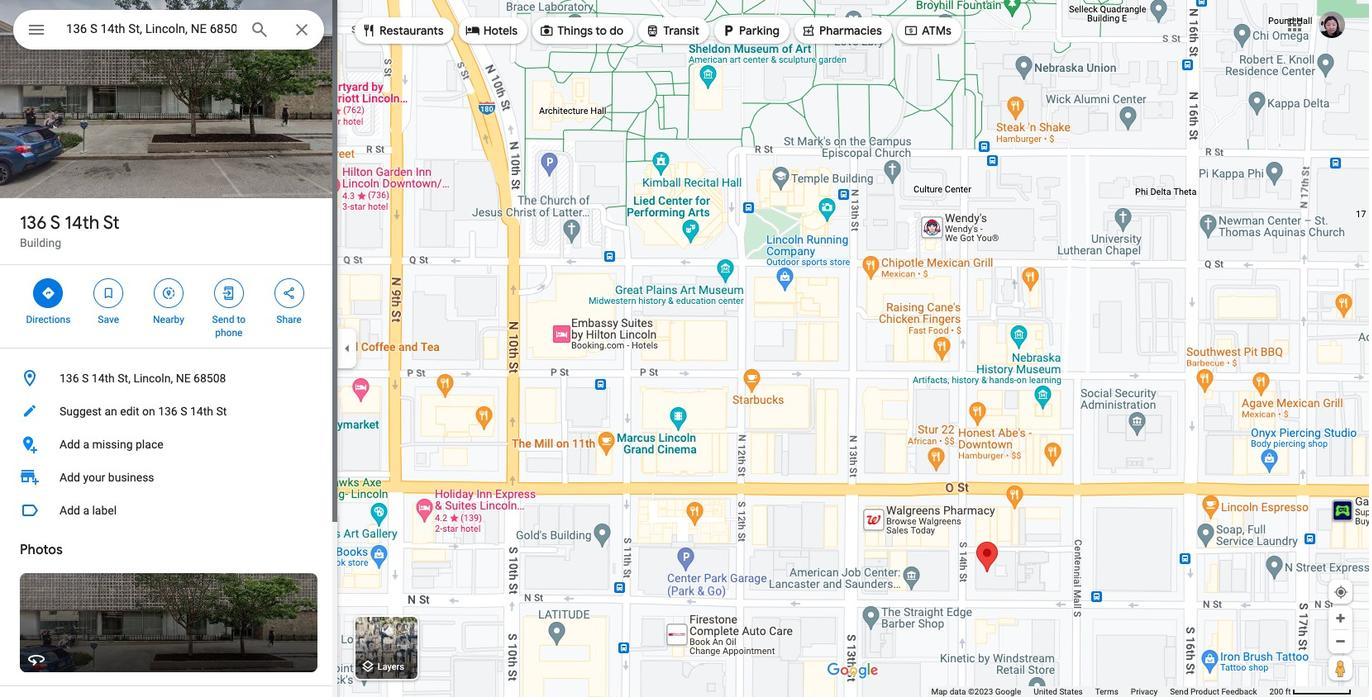 Task type: locate. For each thing, give the bounding box(es) containing it.
2 vertical spatial 136
[[158, 405, 178, 418]]

136 inside button
[[158, 405, 178, 418]]

a inside button
[[83, 504, 89, 518]]

1 vertical spatial add
[[60, 471, 80, 484]]

1 vertical spatial 14th
[[92, 372, 115, 385]]

2 horizontal spatial 136
[[158, 405, 178, 418]]

to
[[595, 23, 607, 38], [237, 314, 246, 326]]

 pharmacies
[[801, 21, 882, 40]]

pharmacies
[[819, 23, 882, 38]]

136 up the suggest
[[60, 372, 79, 385]]


[[465, 21, 480, 40]]

st inside button
[[216, 405, 227, 418]]

0 vertical spatial s
[[50, 212, 61, 235]]

0 horizontal spatial 136
[[20, 212, 47, 235]]

0 horizontal spatial st
[[103, 212, 120, 235]]

st up 
[[103, 212, 120, 235]]

a
[[83, 438, 89, 451], [83, 504, 89, 518]]

1 horizontal spatial s
[[82, 372, 89, 385]]

building
[[20, 236, 61, 250]]

2 add from the top
[[60, 471, 80, 484]]

s for st
[[50, 212, 61, 235]]

0 horizontal spatial to
[[237, 314, 246, 326]]

st down 68508
[[216, 405, 227, 418]]

united states
[[1034, 688, 1083, 697]]

send inside button
[[1170, 688, 1188, 697]]

actions for 136 s 14th st region
[[0, 265, 337, 348]]

map
[[931, 688, 948, 697]]

14th
[[65, 212, 99, 235], [92, 372, 115, 385], [190, 405, 213, 418]]

a for missing
[[83, 438, 89, 451]]

nearby
[[153, 314, 184, 326]]

collapse side panel image
[[338, 340, 356, 358]]

0 vertical spatial add
[[60, 438, 80, 451]]

label
[[92, 504, 117, 518]]

add your business link
[[0, 461, 337, 494]]

14th for st,
[[92, 372, 115, 385]]

add your business
[[60, 471, 154, 484]]


[[282, 284, 296, 303]]

136 up building
[[20, 212, 47, 235]]

to inside  things to do
[[595, 23, 607, 38]]

add
[[60, 438, 80, 451], [60, 471, 80, 484], [60, 504, 80, 518]]

1 vertical spatial 136
[[60, 372, 79, 385]]

send for send product feedback
[[1170, 688, 1188, 697]]

add inside button
[[60, 504, 80, 518]]

 transit
[[645, 21, 699, 40]]

suggest
[[60, 405, 102, 418]]

st
[[103, 212, 120, 235], [216, 405, 227, 418]]

terms
[[1095, 688, 1118, 697]]

1 vertical spatial send
[[1170, 688, 1188, 697]]

68508
[[194, 372, 226, 385]]

 search field
[[13, 10, 324, 53]]

product
[[1190, 688, 1219, 697]]

s
[[50, 212, 61, 235], [82, 372, 89, 385], [180, 405, 187, 418]]

add a missing place button
[[0, 428, 337, 461]]

footer containing map data ©2023 google
[[931, 687, 1269, 698]]

None field
[[66, 19, 236, 39]]

add inside button
[[60, 438, 80, 451]]

s up the suggest
[[82, 372, 89, 385]]

united
[[1034, 688, 1057, 697]]

send up phone
[[212, 314, 234, 326]]

privacy
[[1131, 688, 1158, 697]]

ft
[[1285, 688, 1291, 697]]

send
[[212, 314, 234, 326], [1170, 688, 1188, 697]]

1 vertical spatial to
[[237, 314, 246, 326]]

136 for st
[[20, 212, 47, 235]]

0 vertical spatial send
[[212, 314, 234, 326]]

0 vertical spatial st
[[103, 212, 120, 235]]

st,
[[118, 372, 131, 385]]

layers
[[378, 662, 404, 673]]

footer
[[931, 687, 1269, 698]]

to inside "send to phone"
[[237, 314, 246, 326]]

hotels
[[483, 23, 518, 38]]

send inside "send to phone"
[[212, 314, 234, 326]]

2 horizontal spatial s
[[180, 405, 187, 418]]

send to phone
[[212, 314, 246, 339]]

0 horizontal spatial s
[[50, 212, 61, 235]]

ne
[[176, 372, 191, 385]]

send product feedback button
[[1170, 687, 1257, 698]]

photos
[[20, 542, 63, 559]]

2 a from the top
[[83, 504, 89, 518]]

2 vertical spatial s
[[180, 405, 187, 418]]

google maps element
[[0, 0, 1369, 698]]

add a label
[[60, 504, 117, 518]]

1 horizontal spatial 136
[[60, 372, 79, 385]]

136 inside '136 s 14th st building'
[[20, 212, 47, 235]]


[[41, 284, 56, 303]]

3 add from the top
[[60, 504, 80, 518]]

1 vertical spatial a
[[83, 504, 89, 518]]

14th inside '136 s 14th st building'
[[65, 212, 99, 235]]

add down the suggest
[[60, 438, 80, 451]]

s up building
[[50, 212, 61, 235]]

add left your
[[60, 471, 80, 484]]

1 add from the top
[[60, 438, 80, 451]]

1 vertical spatial st
[[216, 405, 227, 418]]

s inside '136 s 14th st building'
[[50, 212, 61, 235]]

s down ne
[[180, 405, 187, 418]]

 things to do
[[539, 21, 624, 40]]

business
[[108, 471, 154, 484]]

0 vertical spatial 14th
[[65, 212, 99, 235]]

1 horizontal spatial to
[[595, 23, 607, 38]]

s inside button
[[82, 372, 89, 385]]

missing
[[92, 438, 133, 451]]

14th inside 136 s 14th st, lincoln, ne 68508 button
[[92, 372, 115, 385]]

united states button
[[1034, 687, 1083, 698]]

2 vertical spatial 14th
[[190, 405, 213, 418]]

14th for st
[[65, 212, 99, 235]]

0 horizontal spatial send
[[212, 314, 234, 326]]

a inside button
[[83, 438, 89, 451]]

transit
[[663, 23, 699, 38]]

2 vertical spatial add
[[60, 504, 80, 518]]

136 s 14th st main content
[[0, 0, 337, 698]]

your
[[83, 471, 105, 484]]

0 vertical spatial a
[[83, 438, 89, 451]]

edit
[[120, 405, 139, 418]]

0 vertical spatial 136
[[20, 212, 47, 235]]

an
[[105, 405, 117, 418]]

1 horizontal spatial send
[[1170, 688, 1188, 697]]

zoom out image
[[1334, 636, 1347, 648]]

send product feedback
[[1170, 688, 1257, 697]]


[[721, 21, 736, 40]]

s inside button
[[180, 405, 187, 418]]

add left label
[[60, 504, 80, 518]]

136
[[20, 212, 47, 235], [60, 372, 79, 385], [158, 405, 178, 418]]

feedback
[[1221, 688, 1257, 697]]

atms
[[922, 23, 951, 38]]

136 inside button
[[60, 372, 79, 385]]

1 a from the top
[[83, 438, 89, 451]]

200 ft button
[[1269, 688, 1352, 697]]

1 horizontal spatial st
[[216, 405, 227, 418]]

send left product
[[1170, 688, 1188, 697]]

136 right on
[[158, 405, 178, 418]]

136 for st,
[[60, 372, 79, 385]]

privacy button
[[1131, 687, 1158, 698]]

a left label
[[83, 504, 89, 518]]

to up phone
[[237, 314, 246, 326]]

1 vertical spatial s
[[82, 372, 89, 385]]

0 vertical spatial to
[[595, 23, 607, 38]]

parking
[[739, 23, 780, 38]]

to left do
[[595, 23, 607, 38]]

a left the missing
[[83, 438, 89, 451]]



Task type: describe. For each thing, give the bounding box(es) containing it.
©2023
[[968, 688, 993, 697]]

14th inside suggest an edit on 136 s 14th st button
[[190, 405, 213, 418]]

add for add your business
[[60, 471, 80, 484]]


[[645, 21, 660, 40]]

st inside '136 s 14th st building'
[[103, 212, 120, 235]]

show your location image
[[1333, 585, 1348, 600]]

136 s 14th st building
[[20, 212, 120, 250]]

phone
[[215, 327, 243, 339]]

200 ft
[[1269, 688, 1291, 697]]


[[26, 18, 46, 41]]

add a missing place
[[60, 438, 163, 451]]

136 s 14th st, lincoln, ne 68508
[[60, 372, 226, 385]]

things
[[557, 23, 593, 38]]


[[904, 21, 918, 40]]


[[361, 21, 376, 40]]


[[101, 284, 116, 303]]

directions
[[26, 314, 71, 326]]

suggest an edit on 136 s 14th st
[[60, 405, 227, 418]]

footer inside google maps "element"
[[931, 687, 1269, 698]]

send for send to phone
[[212, 314, 234, 326]]

 restaurants
[[361, 21, 444, 40]]


[[801, 21, 816, 40]]

google account: michele murakami  
(michele.murakami@adept.ai) image
[[1319, 11, 1345, 38]]

136 s 14th st, lincoln, ne 68508 button
[[0, 362, 337, 395]]

none field inside the 136 s 14th st, lincoln, ne 68508 field
[[66, 19, 236, 39]]

terms button
[[1095, 687, 1118, 698]]


[[539, 21, 554, 40]]

map data ©2023 google
[[931, 688, 1021, 697]]

200
[[1269, 688, 1283, 697]]

states
[[1059, 688, 1083, 697]]

save
[[98, 314, 119, 326]]

 parking
[[721, 21, 780, 40]]


[[161, 284, 176, 303]]

add a label button
[[0, 494, 337, 527]]

 atms
[[904, 21, 951, 40]]

s for st,
[[82, 372, 89, 385]]

lincoln,
[[133, 372, 173, 385]]

add for add a missing place
[[60, 438, 80, 451]]

restaurants
[[379, 23, 444, 38]]

a for label
[[83, 504, 89, 518]]

 button
[[13, 10, 60, 53]]

136 S 14th St, Lincoln, NE 68508 field
[[13, 10, 324, 50]]

zoom in image
[[1334, 613, 1347, 625]]

place
[[136, 438, 163, 451]]

google
[[995, 688, 1021, 697]]

on
[[142, 405, 155, 418]]

suggest an edit on 136 s 14th st button
[[0, 395, 337, 428]]

add for add a label
[[60, 504, 80, 518]]


[[221, 284, 236, 303]]

show street view coverage image
[[1329, 656, 1353, 681]]

 hotels
[[465, 21, 518, 40]]

do
[[609, 23, 624, 38]]

share
[[276, 314, 302, 326]]

data
[[950, 688, 966, 697]]



Task type: vqa. For each thing, say whether or not it's contained in the screenshot.


